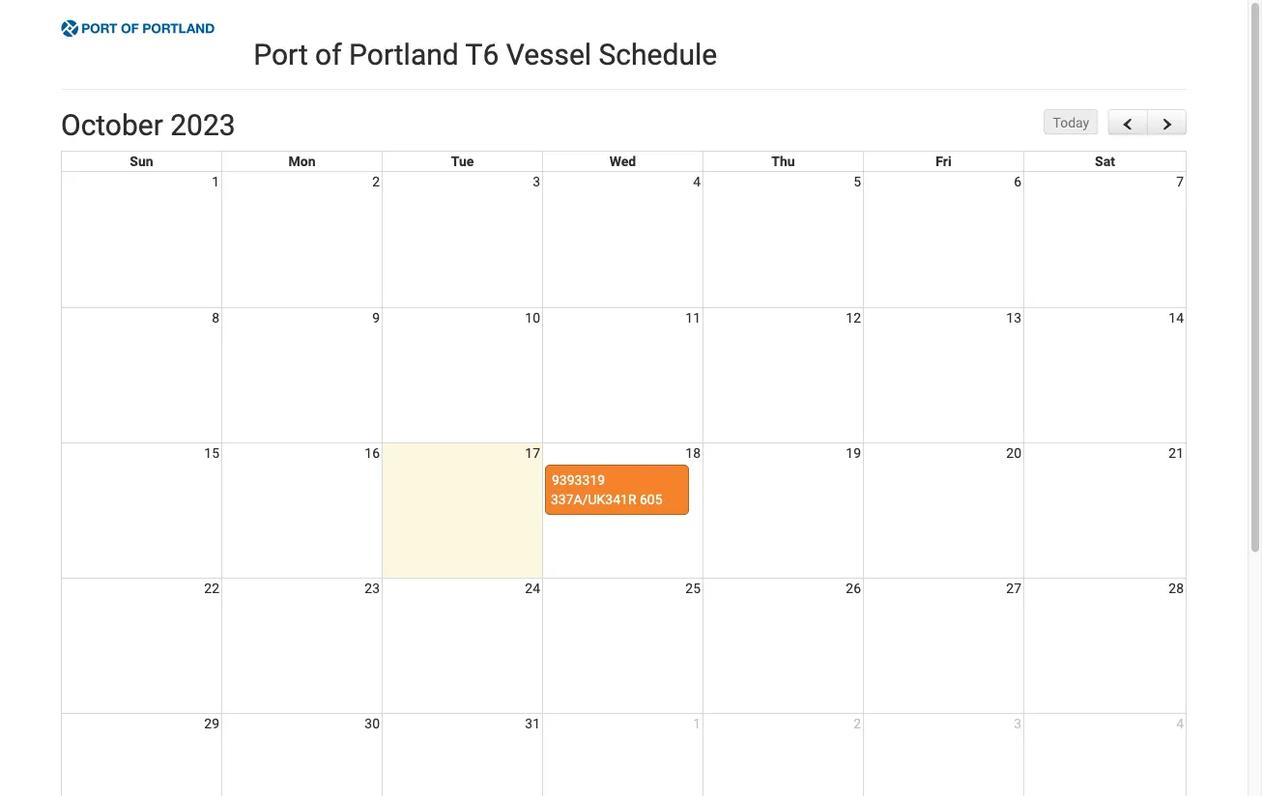 Task type: locate. For each thing, give the bounding box(es) containing it.
0 horizontal spatial 3
[[533, 173, 540, 189]]

‹
[[1120, 107, 1136, 138]]

october 2023
[[61, 108, 235, 142]]

0 horizontal spatial 4
[[693, 173, 701, 189]]

30
[[365, 716, 380, 732]]

1 vertical spatial 3
[[1014, 716, 1022, 732]]

0 horizontal spatial 1
[[212, 173, 219, 189]]

of
[[315, 37, 342, 72]]

2
[[372, 173, 380, 189], [853, 716, 861, 732]]

5
[[853, 173, 861, 189]]

1 horizontal spatial 4
[[1176, 716, 1184, 732]]

0 vertical spatial 2
[[372, 173, 380, 189]]

16
[[365, 445, 380, 461]]

25
[[685, 580, 701, 596]]

12
[[846, 310, 861, 326]]

24
[[525, 580, 540, 596]]

3
[[533, 173, 540, 189], [1014, 716, 1022, 732]]

0 vertical spatial 1
[[212, 173, 219, 189]]

7
[[1176, 173, 1184, 189]]

9393319 337a/uk341r 605
[[551, 472, 663, 507]]

29
[[204, 716, 219, 732]]

0 horizontal spatial 2
[[372, 173, 380, 189]]

23
[[365, 580, 380, 596]]

october
[[61, 108, 163, 142]]

port
[[253, 37, 308, 72]]

1 horizontal spatial 3
[[1014, 716, 1022, 732]]

1 horizontal spatial 1
[[693, 716, 701, 732]]

14
[[1169, 310, 1184, 326]]

31
[[525, 716, 540, 732]]

27
[[1006, 580, 1022, 596]]

wed
[[610, 153, 636, 169]]

fri
[[936, 153, 952, 169]]

4
[[693, 173, 701, 189], [1176, 716, 1184, 732]]

1 vertical spatial 2
[[853, 716, 861, 732]]

1 vertical spatial 4
[[1176, 716, 1184, 732]]

22
[[204, 580, 219, 596]]

1
[[212, 173, 219, 189], [693, 716, 701, 732]]

13
[[1006, 310, 1022, 326]]

vessel
[[506, 37, 592, 72]]

mon
[[288, 153, 316, 169]]

10
[[525, 310, 540, 326]]



Task type: describe. For each thing, give the bounding box(es) containing it.
8
[[212, 310, 219, 326]]

17
[[525, 445, 540, 461]]

21
[[1169, 445, 1184, 461]]

port of portland t6 image
[[61, 19, 216, 39]]

0 vertical spatial 4
[[693, 173, 701, 189]]

9393319
[[552, 472, 605, 488]]

›
[[1159, 107, 1175, 138]]

26
[[846, 580, 861, 596]]

15
[[204, 445, 219, 461]]

9
[[372, 310, 380, 326]]

18
[[685, 445, 701, 461]]

port of portland t6 vessel schedule
[[253, 37, 717, 72]]

605
[[640, 491, 663, 507]]

2023
[[170, 108, 235, 142]]

20
[[1006, 445, 1022, 461]]

11
[[685, 310, 701, 326]]

portland
[[349, 37, 459, 72]]

tue
[[451, 153, 474, 169]]

thu
[[772, 153, 795, 169]]

t6
[[465, 37, 499, 72]]

0 vertical spatial 3
[[533, 173, 540, 189]]

1 horizontal spatial 2
[[853, 716, 861, 732]]

today
[[1053, 115, 1089, 131]]

28
[[1169, 580, 1184, 596]]

19
[[846, 445, 861, 461]]

6
[[1014, 173, 1022, 189]]

sun
[[130, 153, 153, 169]]

schedule
[[599, 37, 717, 72]]

sat
[[1095, 153, 1115, 169]]

1 vertical spatial 1
[[693, 716, 701, 732]]

337a/uk341r
[[551, 491, 636, 507]]



Task type: vqa. For each thing, say whether or not it's contained in the screenshot.
5
yes



